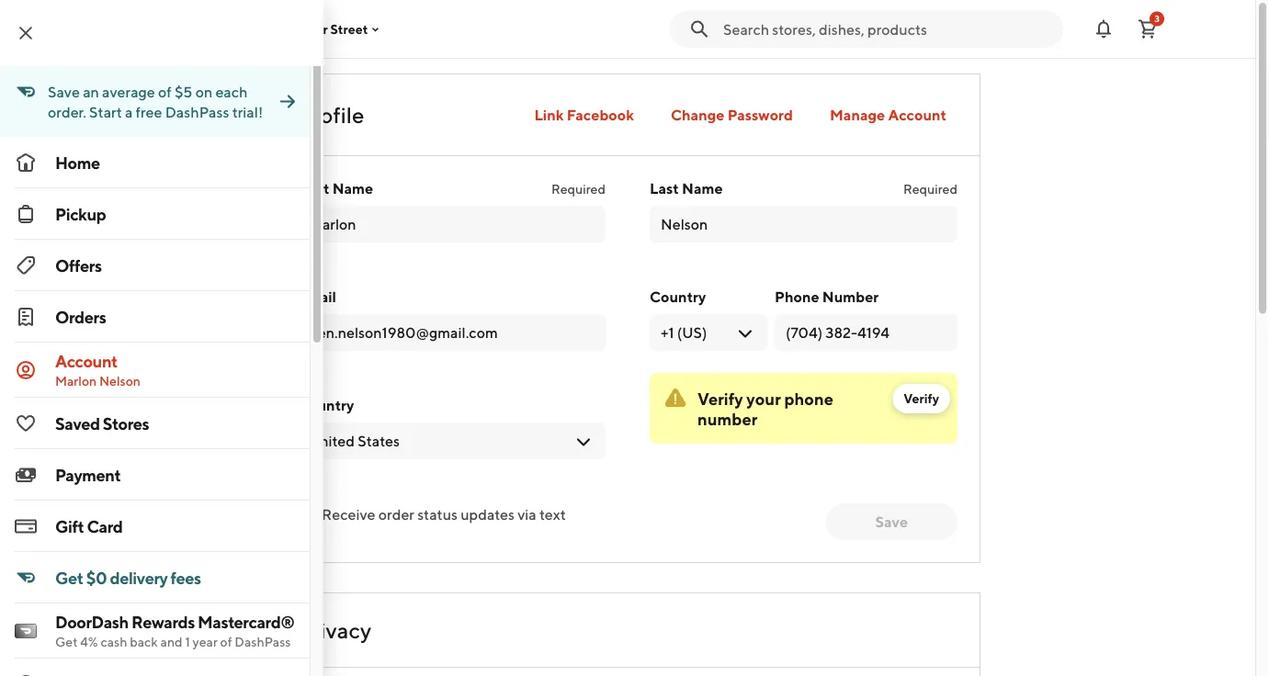 Task type: describe. For each thing, give the bounding box(es) containing it.
verify button
[[893, 384, 950, 414]]

password
[[728, 106, 793, 124]]

change password link
[[660, 96, 804, 133]]

gift
[[55, 516, 84, 536]]

First Name text field
[[309, 214, 595, 234]]

manage account link
[[819, 96, 958, 133]]

$0
[[86, 568, 107, 588]]

payment
[[55, 465, 121, 485]]

water street
[[290, 21, 368, 37]]

dashpass for mastercard®
[[235, 635, 291, 650]]

of inside save an average of $5 on each order. start a free dashpass trial!
[[158, 83, 172, 101]]

number
[[822, 288, 879, 306]]

manage
[[830, 106, 885, 124]]

mastercard®
[[198, 612, 294, 632]]

get $0 delivery fees
[[55, 568, 201, 588]]

rewards
[[131, 612, 195, 632]]

account inside account marlon nelson
[[55, 351, 118, 371]]

on
[[195, 83, 212, 101]]

account marlon nelson
[[55, 351, 141, 389]]

fees
[[171, 568, 201, 588]]

get inside doordash rewards mastercard® get 4% cash back and 1 year of dashpass
[[55, 635, 78, 650]]

save an average of $5 on each order. start a free dashpass trial! link
[[0, 66, 310, 137]]

profile
[[298, 102, 364, 128]]

nelson
[[99, 374, 141, 389]]

gift card
[[55, 516, 123, 536]]

back
[[130, 635, 158, 650]]

manage account
[[830, 106, 947, 124]]

status
[[417, 506, 458, 523]]

receive
[[322, 506, 375, 523]]

link
[[534, 106, 564, 124]]

phone
[[775, 288, 819, 306]]

stores
[[103, 414, 149, 433]]

Email email field
[[309, 323, 595, 343]]

3
[[1154, 13, 1160, 24]]

of inside doordash rewards mastercard® get 4% cash back and 1 year of dashpass
[[220, 635, 232, 650]]

via
[[518, 506, 536, 523]]

verify your phone number
[[697, 389, 833, 429]]

privacy
[[298, 617, 371, 643]]

link facebook
[[534, 106, 634, 124]]

free
[[136, 103, 162, 121]]

last name
[[650, 180, 723, 197]]

required for first name
[[551, 181, 606, 197]]

home
[[55, 153, 100, 172]]

verify for verify
[[904, 391, 939, 406]]

change
[[671, 106, 725, 124]]

trial!
[[232, 103, 263, 121]]

start
[[89, 103, 122, 121]]

water street button
[[290, 21, 383, 37]]

save button
[[826, 504, 958, 540]]

marlon
[[55, 374, 97, 389]]

name for last name
[[682, 180, 723, 197]]

1
[[185, 635, 190, 650]]

email
[[298, 288, 336, 306]]

updates
[[461, 506, 515, 523]]



Task type: vqa. For each thing, say whether or not it's contained in the screenshot.
the "trial!" at the left top of page
yes



Task type: locate. For each thing, give the bounding box(es) containing it.
home link
[[0, 137, 310, 188]]

change password
[[671, 106, 793, 124]]

first
[[298, 180, 329, 197]]

4%
[[80, 635, 98, 650]]

delivery
[[110, 568, 168, 588]]

5 items, open order cart image
[[1137, 18, 1159, 40]]

1 horizontal spatial name
[[682, 180, 723, 197]]

year
[[193, 635, 218, 650]]

and
[[160, 635, 183, 650]]

verify up number
[[697, 389, 743, 408]]

water
[[290, 21, 328, 37]]

1 get from the top
[[55, 568, 83, 588]]

0 horizontal spatial country
[[298, 397, 354, 414]]

1 horizontal spatial required
[[903, 181, 958, 197]]

pickup link
[[0, 188, 310, 240]]

orders link
[[0, 291, 310, 343]]

saved stores
[[55, 414, 149, 433]]

Receive order status updates via text checkbox
[[298, 506, 314, 523]]

1 horizontal spatial account
[[888, 106, 947, 124]]

save an average of $5 on each order. start a free dashpass trial!
[[48, 83, 263, 121]]

gift card link
[[0, 501, 310, 552]]

0 vertical spatial of
[[158, 83, 172, 101]]

receive order status updates via text
[[322, 506, 566, 523]]

account inside manage account link
[[888, 106, 947, 124]]

1 name from the left
[[332, 180, 373, 197]]

cash
[[101, 635, 127, 650]]

dashpass down mastercard®
[[235, 635, 291, 650]]

0 horizontal spatial required
[[551, 181, 606, 197]]

verify for verify your phone number
[[697, 389, 743, 408]]

name right first
[[332, 180, 373, 197]]

0 horizontal spatial of
[[158, 83, 172, 101]]

Last Name text field
[[661, 214, 947, 234]]

verify inside the verify your phone number
[[697, 389, 743, 408]]

1 vertical spatial country
[[298, 397, 354, 414]]

1 horizontal spatial of
[[220, 635, 232, 650]]

required
[[551, 181, 606, 197], [903, 181, 958, 197]]

save for save
[[875, 513, 908, 531]]

number
[[697, 409, 758, 429]]

0 horizontal spatial verify
[[697, 389, 743, 408]]

doordash
[[55, 612, 128, 632]]

required for last name
[[903, 181, 958, 197]]

order.
[[48, 103, 86, 121]]

pickup
[[55, 204, 106, 224]]

save an average of $5 on each order. start a free dashpass trial! status
[[0, 66, 277, 137]]

1 vertical spatial of
[[220, 635, 232, 650]]

dashpass
[[165, 103, 229, 121], [235, 635, 291, 650]]

get left 4%
[[55, 635, 78, 650]]

save
[[48, 83, 80, 101], [875, 513, 908, 531]]

street
[[330, 21, 368, 37]]

3 button
[[1129, 11, 1166, 47]]

card
[[87, 516, 123, 536]]

1 horizontal spatial verify
[[904, 391, 939, 406]]

save inside button
[[875, 513, 908, 531]]

dashpass inside save an average of $5 on each order. start a free dashpass trial!
[[165, 103, 229, 121]]

0 vertical spatial get
[[55, 568, 83, 588]]

2 required from the left
[[903, 181, 958, 197]]

average
[[102, 83, 155, 101]]

of left $5
[[158, 83, 172, 101]]

0 vertical spatial save
[[48, 83, 80, 101]]

1 vertical spatial dashpass
[[235, 635, 291, 650]]

0 horizontal spatial dashpass
[[165, 103, 229, 121]]

0 horizontal spatial name
[[332, 180, 373, 197]]

0 vertical spatial account
[[888, 106, 947, 124]]

0 vertical spatial country
[[650, 288, 706, 306]]

order
[[378, 506, 414, 523]]

2 name from the left
[[682, 180, 723, 197]]

offers
[[55, 255, 102, 275]]

0 horizontal spatial account
[[55, 351, 118, 371]]

1 vertical spatial save
[[875, 513, 908, 531]]

dashpass for average
[[165, 103, 229, 121]]

saved
[[55, 414, 100, 433]]

verify down phone number phone field
[[904, 391, 939, 406]]

country
[[650, 288, 706, 306], [298, 397, 354, 414]]

verify your phone number status
[[650, 373, 958, 444]]

a
[[125, 103, 133, 121]]

notification bell image
[[1093, 18, 1115, 40]]

1 horizontal spatial dashpass
[[235, 635, 291, 650]]

first name
[[298, 180, 373, 197]]

account
[[888, 106, 947, 124], [55, 351, 118, 371]]

0 horizontal spatial save
[[48, 83, 80, 101]]

saved stores link
[[0, 398, 310, 449]]

phone number
[[775, 288, 879, 306]]

get
[[55, 568, 83, 588], [55, 635, 78, 650]]

0 vertical spatial dashpass
[[165, 103, 229, 121]]

dashpass inside doordash rewards mastercard® get 4% cash back and 1 year of dashpass
[[235, 635, 291, 650]]

get left $0
[[55, 568, 83, 588]]

name
[[332, 180, 373, 197], [682, 180, 723, 197]]

name for first name
[[332, 180, 373, 197]]

orders
[[55, 307, 106, 327]]

of right year
[[220, 635, 232, 650]]

each
[[215, 83, 248, 101]]

your
[[747, 389, 781, 408]]

Phone Number telephone field
[[786, 323, 947, 343]]

1 vertical spatial account
[[55, 351, 118, 371]]

required down manage account link
[[903, 181, 958, 197]]

link facebook button
[[523, 96, 645, 133]]

get $0 delivery fees link
[[0, 552, 310, 604]]

verify inside verify button
[[904, 391, 939, 406]]

payment link
[[0, 449, 310, 501]]

of
[[158, 83, 172, 101], [220, 635, 232, 650]]

1 horizontal spatial save
[[875, 513, 908, 531]]

an
[[83, 83, 99, 101]]

facebook
[[567, 106, 634, 124]]

name right last
[[682, 180, 723, 197]]

phone
[[784, 389, 833, 408]]

verify
[[697, 389, 743, 408], [904, 391, 939, 406]]

last
[[650, 180, 679, 197]]

close image
[[15, 22, 37, 44]]

text
[[539, 506, 566, 523]]

save for save an average of $5 on each order. start a free dashpass trial!
[[48, 83, 80, 101]]

2 get from the top
[[55, 635, 78, 650]]

$5
[[175, 83, 192, 101]]

account right 'manage'
[[888, 106, 947, 124]]

doordash rewards mastercard® get 4% cash back and 1 year of dashpass
[[55, 612, 294, 650]]

1 vertical spatial get
[[55, 635, 78, 650]]

1 required from the left
[[551, 181, 606, 197]]

offers link
[[0, 240, 310, 291]]

account up marlon
[[55, 351, 118, 371]]

save inside save an average of $5 on each order. start a free dashpass trial!
[[48, 83, 80, 101]]

required down link facebook
[[551, 181, 606, 197]]

1 horizontal spatial country
[[650, 288, 706, 306]]

dashpass down on
[[165, 103, 229, 121]]



